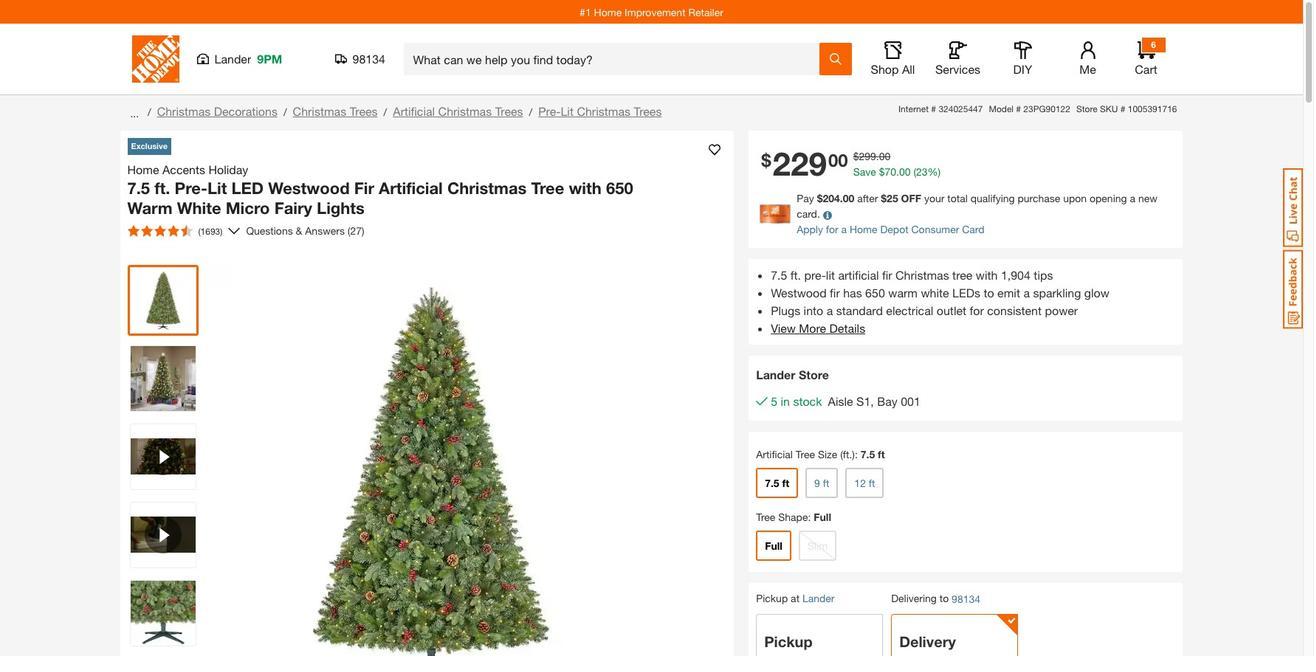 Task type: describe. For each thing, give the bounding box(es) containing it.
$ right save at the right
[[879, 166, 885, 178]]

12 ft
[[855, 477, 875, 490]]

your
[[925, 192, 945, 205]]

ft up 12 ft button
[[878, 449, 885, 461]]

new
[[1139, 192, 1158, 205]]

warm
[[127, 199, 172, 218]]

artificial inside the home accents holiday 7.5 ft. pre-lit led westwood fir artificial christmas tree with 650 warm white micro fairy lights
[[379, 178, 443, 198]]

ft for 12 ft
[[869, 477, 875, 490]]

for inside 7.5 ft. pre-lit artificial fir christmas tree with 1,904 tips westwood fir has 650 warm white leds to emit a sparkling glow plugs into a standard electrical outlet for consistent power view more details
[[970, 304, 984, 318]]

home inside the home accents holiday 7.5 ft. pre-lit led westwood fir artificial christmas tree with 650 warm white micro fairy lights
[[127, 162, 159, 176]]

internet
[[899, 103, 929, 114]]

pre- inside ... / christmas decorations / christmas trees / artificial christmas trees / pre-lit christmas trees
[[539, 104, 561, 118]]

apply now image
[[760, 204, 797, 224]]

pickup for pickup at lander
[[756, 593, 788, 605]]

to inside delivering to 98134
[[940, 593, 949, 605]]

9
[[815, 477, 820, 490]]

slim button
[[799, 531, 837, 562]]

shape
[[779, 511, 808, 524]]

pre-
[[805, 268, 826, 282]]

christmas inside the home accents holiday 7.5 ft. pre-lit led westwood fir artificial christmas tree with 650 warm white micro fairy lights
[[447, 178, 527, 198]]

(1693) button
[[121, 219, 228, 243]]

6329914715112 image
[[130, 503, 195, 568]]

tips
[[1034, 268, 1053, 282]]

exclusive
[[131, 141, 168, 151]]

shop all button
[[870, 41, 917, 77]]

324025447
[[939, 103, 983, 114]]

consistent
[[987, 304, 1042, 318]]

5
[[771, 395, 778, 409]]

answers
[[305, 224, 345, 237]]

lights
[[317, 199, 365, 218]]

6
[[1151, 39, 1156, 50]]

pay $ 204.00 after $ 25 off
[[797, 192, 922, 205]]

all
[[902, 62, 915, 76]]

98134 link
[[952, 592, 981, 607]]

after
[[857, 192, 878, 205]]

1 horizontal spatial fir
[[882, 268, 893, 282]]

7.5 ft button
[[756, 468, 798, 499]]

glow
[[1085, 286, 1110, 300]]

70
[[885, 166, 897, 178]]

stock
[[793, 395, 822, 409]]

diy button
[[1000, 41, 1047, 77]]

ft for 7.5 ft
[[782, 477, 790, 490]]

1,904
[[1001, 268, 1031, 282]]

shop all
[[871, 62, 915, 76]]

0 horizontal spatial :
[[808, 511, 811, 524]]

warm
[[889, 286, 918, 300]]

delivery
[[900, 634, 956, 651]]

artificial
[[838, 268, 879, 282]]

home accents holiday pre lit christmas trees 23pg90122 e1.1 image
[[130, 346, 195, 411]]

leds
[[953, 286, 981, 300]]

full button
[[756, 531, 792, 562]]

6329750414112 image
[[130, 424, 195, 489]]

3 trees from the left
[[634, 104, 662, 118]]

apply for a home depot consumer card
[[797, 223, 985, 236]]

electrical
[[886, 304, 934, 318]]

artificial christmas trees link
[[393, 104, 523, 118]]

apply for a home depot consumer card link
[[797, 223, 985, 236]]

questions & answers (27)
[[246, 224, 365, 237]]

&
[[296, 224, 302, 237]]

consumer
[[912, 223, 960, 236]]

...
[[130, 107, 139, 119]]

info image
[[823, 211, 832, 220]]

0 horizontal spatial for
[[826, 223, 839, 236]]

pay
[[797, 192, 814, 205]]

tree inside the home accents holiday 7.5 ft. pre-lit led westwood fir artificial christmas tree with 650 warm white micro fairy lights
[[531, 178, 564, 198]]

pre- inside the home accents holiday 7.5 ft. pre-lit led westwood fir artificial christmas tree with 650 warm white micro fairy lights
[[175, 178, 207, 198]]

lander store
[[756, 368, 829, 382]]

ft. inside the home accents holiday 7.5 ft. pre-lit led westwood fir artificial christmas tree with 650 warm white micro fairy lights
[[154, 178, 170, 198]]

fairy
[[274, 199, 312, 218]]

micro
[[226, 199, 270, 218]]

$ right pay
[[817, 192, 823, 205]]

0 vertical spatial full
[[814, 511, 832, 524]]

4.5 stars image
[[127, 225, 192, 237]]

pickup for pickup
[[764, 634, 813, 651]]

services
[[936, 62, 981, 76]]

fir
[[354, 178, 374, 198]]

upon
[[1064, 192, 1087, 205]]

1 vertical spatial fir
[[830, 286, 840, 300]]

1 horizontal spatial home
[[594, 6, 622, 18]]

... / christmas decorations / christmas trees / artificial christmas trees / pre-lit christmas trees
[[127, 104, 662, 119]]

2 horizontal spatial 00
[[899, 166, 911, 178]]

7.5 inside 7.5 ft. pre-lit artificial fir christmas tree with 1,904 tips westwood fir has 650 warm white leds to emit a sparkling glow plugs into a standard electrical outlet for consistent power view more details
[[771, 268, 788, 282]]

tree shape : full
[[756, 511, 832, 524]]

1 horizontal spatial 00
[[879, 150, 891, 163]]

9 ft
[[815, 477, 830, 490]]

me
[[1080, 62, 1096, 76]]

white
[[177, 199, 221, 218]]

lander for lander store
[[756, 368, 796, 382]]

sku
[[1100, 103, 1118, 114]]

lander button
[[803, 593, 835, 605]]

into
[[804, 304, 824, 318]]

accents
[[162, 162, 205, 176]]

standard
[[837, 304, 883, 318]]

opening
[[1090, 192, 1127, 205]]

pickup at lander
[[756, 593, 835, 605]]

299
[[859, 150, 876, 163]]

at
[[791, 593, 800, 605]]

7.5 ft
[[765, 477, 790, 490]]

artificial inside ... / christmas decorations / christmas trees / artificial christmas trees / pre-lit christmas trees
[[393, 104, 435, 118]]

delivering
[[891, 593, 937, 605]]

to inside 7.5 ft. pre-lit artificial fir christmas tree with 1,904 tips westwood fir has 650 warm white leds to emit a sparkling glow plugs into a standard electrical outlet for consistent power view more details
[[984, 286, 994, 300]]

1 # from the left
[[931, 103, 936, 114]]

2 horizontal spatial tree
[[796, 449, 815, 461]]

23
[[916, 166, 928, 178]]

2 horizontal spatial home
[[850, 223, 878, 236]]

98134 inside delivering to 98134
[[952, 593, 981, 606]]

1 trees from the left
[[350, 104, 378, 118]]

power
[[1045, 304, 1078, 318]]

retailer
[[689, 6, 724, 18]]



Task type: locate. For each thing, give the bounding box(es) containing it.
5 in stock
[[771, 395, 822, 409]]

pickup inside button
[[764, 634, 813, 651]]

lander up 5
[[756, 368, 796, 382]]

a down 204.00
[[842, 223, 847, 236]]

1 horizontal spatial store
[[1077, 103, 1098, 114]]

1 horizontal spatial lit
[[561, 104, 574, 118]]

2 # from the left
[[1016, 103, 1021, 114]]

0 horizontal spatial .
[[876, 150, 879, 163]]

home down "exclusive"
[[127, 162, 159, 176]]

# right model
[[1016, 103, 1021, 114]]

westwood up the plugs
[[771, 286, 827, 300]]

slim
[[808, 540, 828, 553]]

services button
[[935, 41, 982, 77]]

0 horizontal spatial full
[[765, 540, 783, 553]]

What can we help you find today? search field
[[413, 44, 819, 75]]

0 vertical spatial with
[[569, 178, 602, 198]]

a left the new
[[1130, 192, 1136, 205]]

0 vertical spatial 650
[[606, 178, 633, 198]]

/
[[148, 106, 151, 118], [284, 106, 287, 118], [384, 106, 387, 118], [529, 106, 533, 118]]

0 horizontal spatial fir
[[830, 286, 840, 300]]

ft left "9"
[[782, 477, 790, 490]]

the home depot logo image
[[132, 35, 179, 83]]

a inside your total qualifying purchase upon opening a new card.
[[1130, 192, 1136, 205]]

a right into
[[827, 304, 833, 318]]

1 horizontal spatial full
[[814, 511, 832, 524]]

has
[[843, 286, 862, 300]]

tree
[[531, 178, 564, 198], [796, 449, 815, 461], [756, 511, 776, 524]]

00 left (
[[899, 166, 911, 178]]

your total qualifying purchase upon opening a new card.
[[797, 192, 1158, 220]]

1 vertical spatial with
[[976, 268, 998, 282]]

7.5 up shape at the right of page
[[765, 477, 780, 490]]

0 horizontal spatial 650
[[606, 178, 633, 198]]

0 horizontal spatial home
[[127, 162, 159, 176]]

westwood inside 7.5 ft. pre-lit artificial fir christmas tree with 1,904 tips westwood fir has 650 warm white leds to emit a sparkling glow plugs into a standard electrical outlet for consistent power view more details
[[771, 286, 827, 300]]

lander left 9pm
[[215, 52, 251, 66]]

lit inside the home accents holiday 7.5 ft. pre-lit led westwood fir artificial christmas tree with 650 warm white micro fairy lights
[[207, 178, 227, 198]]

0 vertical spatial lit
[[561, 104, 574, 118]]

lander 9pm
[[215, 52, 282, 66]]

0 vertical spatial home
[[594, 6, 622, 18]]

for
[[826, 223, 839, 236], [970, 304, 984, 318]]

trees
[[350, 104, 378, 118], [495, 104, 523, 118], [634, 104, 662, 118]]

7.5 inside "button"
[[765, 477, 780, 490]]

holiday
[[209, 162, 248, 176]]

1 vertical spatial 650
[[866, 286, 885, 300]]

westwood up the fairy at the left top of the page
[[268, 178, 350, 198]]

2 vertical spatial artificial
[[756, 449, 793, 461]]

0 vertical spatial for
[[826, 223, 839, 236]]

0 vertical spatial 98134
[[353, 52, 385, 66]]

9pm
[[257, 52, 282, 66]]

in
[[781, 395, 790, 409]]

7.5 ft. pre-lit artificial fir christmas tree with 1,904 tips westwood fir has 650 warm white leds to emit a sparkling glow plugs into a standard electrical outlet for consistent power view more details
[[771, 268, 1110, 336]]

1 vertical spatial for
[[970, 304, 984, 318]]

2 vertical spatial tree
[[756, 511, 776, 524]]

0 horizontal spatial #
[[931, 103, 936, 114]]

fir left 'has'
[[830, 286, 840, 300]]

0 horizontal spatial with
[[569, 178, 602, 198]]

1 horizontal spatial lander
[[756, 368, 796, 382]]

1 horizontal spatial to
[[984, 286, 994, 300]]

to left emit
[[984, 286, 994, 300]]

%)
[[928, 166, 941, 178]]

1 vertical spatial lit
[[207, 178, 227, 198]]

0 vertical spatial tree
[[531, 178, 564, 198]]

lit
[[826, 268, 835, 282]]

questions
[[246, 224, 293, 237]]

2 horizontal spatial #
[[1121, 103, 1126, 114]]

lit down holiday at the left top of page
[[207, 178, 227, 198]]

improvement
[[625, 6, 686, 18]]

live chat image
[[1283, 168, 1303, 247]]

7.5 right (ft.)
[[861, 449, 875, 461]]

1 horizontal spatial .
[[897, 166, 899, 178]]

3 / from the left
[[384, 106, 387, 118]]

store up stock
[[799, 368, 829, 382]]

00 left save at the right
[[829, 150, 848, 171]]

/ left the pre-lit christmas trees link
[[529, 106, 533, 118]]

: right size
[[855, 449, 858, 461]]

1 horizontal spatial 650
[[866, 286, 885, 300]]

#1 home improvement retailer
[[580, 6, 724, 18]]

1 horizontal spatial with
[[976, 268, 998, 282]]

.
[[876, 150, 879, 163], [897, 166, 899, 178]]

with inside the home accents holiday 7.5 ft. pre-lit led westwood fir artificial christmas tree with 650 warm white micro fairy lights
[[569, 178, 602, 198]]

0 vertical spatial store
[[1077, 103, 1098, 114]]

2 vertical spatial lander
[[803, 593, 835, 605]]

: up slim on the bottom of the page
[[808, 511, 811, 524]]

to left 98134 link
[[940, 593, 949, 605]]

1 vertical spatial ft.
[[791, 268, 801, 282]]

1 vertical spatial full
[[765, 540, 783, 553]]

0 vertical spatial :
[[855, 449, 858, 461]]

0 vertical spatial lander
[[215, 52, 251, 66]]

ft inside "button"
[[782, 477, 790, 490]]

ft. inside 7.5 ft. pre-lit artificial fir christmas tree with 1,904 tips westwood fir has 650 warm white leds to emit a sparkling glow plugs into a standard electrical outlet for consistent power view more details
[[791, 268, 801, 282]]

delivery button
[[891, 615, 1018, 657]]

(1693) link
[[121, 219, 240, 243]]

0 horizontal spatial ft.
[[154, 178, 170, 198]]

98134 up delivery button
[[952, 593, 981, 606]]

0 horizontal spatial to
[[940, 593, 949, 605]]

# right sku at the top right of page
[[1121, 103, 1126, 114]]

1 vertical spatial :
[[808, 511, 811, 524]]

pre-
[[539, 104, 561, 118], [175, 178, 207, 198]]

ft for 9 ft
[[823, 477, 830, 490]]

me button
[[1065, 41, 1112, 77]]

emit
[[998, 286, 1021, 300]]

1 vertical spatial .
[[897, 166, 899, 178]]

westwood inside the home accents holiday 7.5 ft. pre-lit led westwood fir artificial christmas tree with 650 warm white micro fairy lights
[[268, 178, 350, 198]]

(27)
[[348, 224, 365, 237]]

more
[[799, 322, 826, 336]]

0 vertical spatial to
[[984, 286, 994, 300]]

lander right at
[[803, 593, 835, 605]]

(1693)
[[198, 226, 223, 237]]

1 vertical spatial pickup
[[764, 634, 813, 651]]

card
[[962, 223, 985, 236]]

0 vertical spatial fir
[[882, 268, 893, 282]]

0 horizontal spatial store
[[799, 368, 829, 382]]

0 horizontal spatial pre-
[[175, 178, 207, 198]]

7.5 inside the home accents holiday 7.5 ft. pre-lit led westwood fir artificial christmas tree with 650 warm white micro fairy lights
[[127, 178, 150, 198]]

0 horizontal spatial lander
[[215, 52, 251, 66]]

$ right after
[[881, 192, 887, 205]]

ft. up warm on the top
[[154, 178, 170, 198]]

001
[[901, 395, 921, 409]]

0 vertical spatial ft.
[[154, 178, 170, 198]]

shop
[[871, 62, 899, 76]]

650 inside the home accents holiday 7.5 ft. pre-lit led westwood fir artificial christmas tree with 650 warm white micro fairy lights
[[606, 178, 633, 198]]

ft. left the pre-
[[791, 268, 801, 282]]

1 horizontal spatial ft.
[[791, 268, 801, 282]]

0 vertical spatial pre-
[[539, 104, 561, 118]]

with inside 7.5 ft. pre-lit artificial fir christmas tree with 1,904 tips westwood fir has 650 warm white leds to emit a sparkling glow plugs into a standard electrical outlet for consistent power view more details
[[976, 268, 998, 282]]

pickup button
[[756, 615, 883, 657]]

0 horizontal spatial trees
[[350, 104, 378, 118]]

$ 229 00 $ 299 . 00 save $ 70 . 00 ( 23 %)
[[761, 144, 941, 183]]

23pg90122
[[1024, 103, 1071, 114]]

2 trees from the left
[[495, 104, 523, 118]]

ft inside button
[[869, 477, 875, 490]]

home left depot
[[850, 223, 878, 236]]

650 for has
[[866, 286, 885, 300]]

2 / from the left
[[284, 106, 287, 118]]

25
[[887, 192, 898, 205]]

00
[[829, 150, 848, 171], [879, 150, 891, 163], [899, 166, 911, 178]]

card.
[[797, 208, 820, 220]]

(ft.)
[[841, 449, 855, 461]]

1 horizontal spatial pre-
[[539, 104, 561, 118]]

total
[[948, 192, 968, 205]]

christmas decorations link
[[157, 104, 278, 118]]

1 vertical spatial westwood
[[771, 286, 827, 300]]

view more details link
[[771, 322, 866, 336]]

delivering to 98134
[[891, 593, 981, 606]]

ft right 12
[[869, 477, 875, 490]]

7.5 up warm on the top
[[127, 178, 150, 198]]

led
[[231, 178, 264, 198]]

0 horizontal spatial 00
[[829, 150, 848, 171]]

$ left 229
[[761, 150, 771, 171]]

home accents holiday pre lit christmas trees 23pg90122 64.0 image
[[130, 268, 195, 333]]

0 vertical spatial pickup
[[756, 593, 788, 605]]

bay
[[877, 395, 898, 409]]

0 horizontal spatial tree
[[531, 178, 564, 198]]

artificial
[[393, 104, 435, 118], [379, 178, 443, 198], [756, 449, 793, 461]]

apply
[[797, 223, 823, 236]]

0 vertical spatial artificial
[[393, 104, 435, 118]]

details
[[830, 322, 866, 336]]

home right #1
[[594, 6, 622, 18]]

white
[[921, 286, 949, 300]]

1005391716
[[1128, 103, 1177, 114]]

a
[[1130, 192, 1136, 205], [842, 223, 847, 236], [1024, 286, 1030, 300], [827, 304, 833, 318]]

#1
[[580, 6, 591, 18]]

aisle
[[828, 395, 853, 409]]

$ up save at the right
[[853, 150, 859, 163]]

for down info image
[[826, 223, 839, 236]]

full down shape at the right of page
[[765, 540, 783, 553]]

pre-lit christmas trees link
[[539, 104, 662, 118]]

depot
[[881, 223, 909, 236]]

1 vertical spatial 98134
[[952, 593, 981, 606]]

full up slim on the bottom of the page
[[814, 511, 832, 524]]

0 vertical spatial .
[[876, 150, 879, 163]]

home accents holiday pre lit christmas trees 23pg90122 40.2 image
[[130, 581, 195, 646]]

0 horizontal spatial lit
[[207, 178, 227, 198]]

plugs
[[771, 304, 801, 318]]

3 # from the left
[[1121, 103, 1126, 114]]

1 vertical spatial store
[[799, 368, 829, 382]]

/ right ...
[[148, 106, 151, 118]]

98134 up ... / christmas decorations / christmas trees / artificial christmas trees / pre-lit christmas trees
[[353, 52, 385, 66]]

0 vertical spatial westwood
[[268, 178, 350, 198]]

off
[[901, 192, 922, 205]]

s1,
[[857, 395, 874, 409]]

1 horizontal spatial 98134
[[952, 593, 981, 606]]

# right internet
[[931, 103, 936, 114]]

1 horizontal spatial trees
[[495, 104, 523, 118]]

store left sku at the top right of page
[[1077, 103, 1098, 114]]

650 for with
[[606, 178, 633, 198]]

christmas inside 7.5 ft. pre-lit artificial fir christmas tree with 1,904 tips westwood fir has 650 warm white leds to emit a sparkling glow plugs into a standard electrical outlet for consistent power view more details
[[896, 268, 949, 282]]

a right emit
[[1024, 286, 1030, 300]]

4 / from the left
[[529, 106, 533, 118]]

0 horizontal spatial westwood
[[268, 178, 350, 198]]

1 vertical spatial to
[[940, 593, 949, 605]]

internet # 324025447 model # 23pg90122 store sku # 1005391716
[[899, 103, 1177, 114]]

1 vertical spatial artificial
[[379, 178, 443, 198]]

7.5 up the plugs
[[771, 268, 788, 282]]

12
[[855, 477, 866, 490]]

lit down what can we help you find today? search box
[[561, 104, 574, 118]]

lit inside ... / christmas decorations / christmas trees / artificial christmas trees / pre-lit christmas trees
[[561, 104, 574, 118]]

lander for lander 9pm
[[215, 52, 251, 66]]

1 vertical spatial home
[[127, 162, 159, 176]]

model
[[989, 103, 1014, 114]]

cart
[[1135, 62, 1158, 76]]

1 vertical spatial tree
[[796, 449, 815, 461]]

2 vertical spatial home
[[850, 223, 878, 236]]

tree
[[953, 268, 973, 282]]

98134 inside 98134 button
[[353, 52, 385, 66]]

650 inside 7.5 ft. pre-lit artificial fir christmas tree with 1,904 tips westwood fir has 650 warm white leds to emit a sparkling glow plugs into a standard electrical outlet for consistent power view more details
[[866, 286, 885, 300]]

2 horizontal spatial lander
[[803, 593, 835, 605]]

ft inside button
[[823, 477, 830, 490]]

to
[[984, 286, 994, 300], [940, 593, 949, 605]]

2 horizontal spatial trees
[[634, 104, 662, 118]]

1 vertical spatial lander
[[756, 368, 796, 382]]

/ right decorations
[[284, 106, 287, 118]]

for down leds on the right top of page
[[970, 304, 984, 318]]

purchase
[[1018, 192, 1061, 205]]

aisle s1, bay 001
[[828, 395, 921, 409]]

christmas trees link
[[293, 104, 378, 118]]

fir up warm
[[882, 268, 893, 282]]

pickup left at
[[756, 593, 788, 605]]

feedback link image
[[1283, 250, 1303, 329]]

1 horizontal spatial #
[[1016, 103, 1021, 114]]

full inside 'button'
[[765, 540, 783, 553]]

westwood
[[268, 178, 350, 198], [771, 286, 827, 300]]

0 horizontal spatial 98134
[[353, 52, 385, 66]]

/ right christmas trees link
[[384, 106, 387, 118]]

ft right "9"
[[823, 477, 830, 490]]

204.00
[[823, 192, 855, 205]]

qualifying
[[971, 192, 1015, 205]]

1 vertical spatial pre-
[[175, 178, 207, 198]]

1 / from the left
[[148, 106, 151, 118]]

cart 6
[[1135, 39, 1158, 76]]

1 horizontal spatial :
[[855, 449, 858, 461]]

00 up 70
[[879, 150, 891, 163]]

1 horizontal spatial for
[[970, 304, 984, 318]]

pickup down at
[[764, 634, 813, 651]]

diy
[[1014, 62, 1033, 76]]

fir
[[882, 268, 893, 282], [830, 286, 840, 300]]

(
[[914, 166, 916, 178]]

1 horizontal spatial westwood
[[771, 286, 827, 300]]

1 horizontal spatial tree
[[756, 511, 776, 524]]



Task type: vqa. For each thing, say whether or not it's contained in the screenshot.
Schedule In-Home Measure
no



